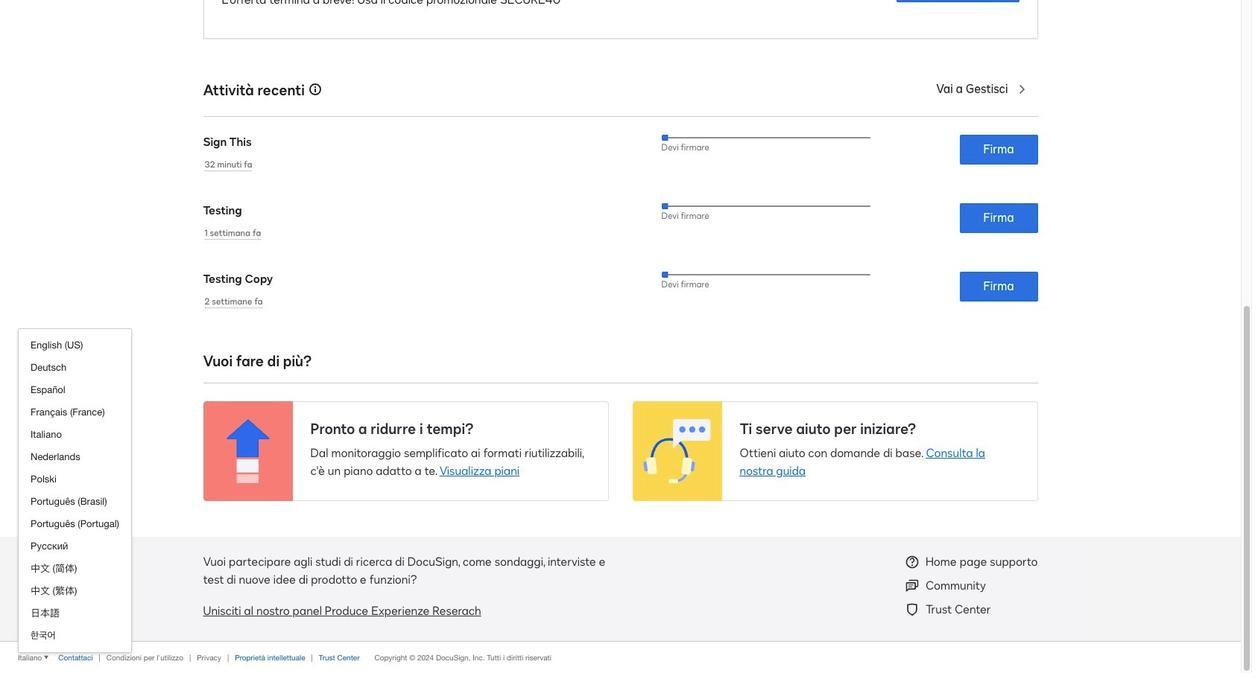 Task type: locate. For each thing, give the bounding box(es) containing it.
1 horizontal spatial region
[[632, 401, 1038, 501]]

selettore lingua menu
[[19, 334, 131, 647]]

0 horizontal spatial region
[[203, 401, 609, 501]]

region
[[203, 401, 609, 501], [632, 401, 1038, 501]]



Task type: describe. For each thing, give the bounding box(es) containing it.
2 region from the left
[[632, 401, 1038, 501]]

1 region from the left
[[203, 401, 609, 501]]

altre info region
[[0, 328, 1241, 674]]



Task type: vqa. For each thing, say whether or not it's contained in the screenshot.
Altre info region
yes



